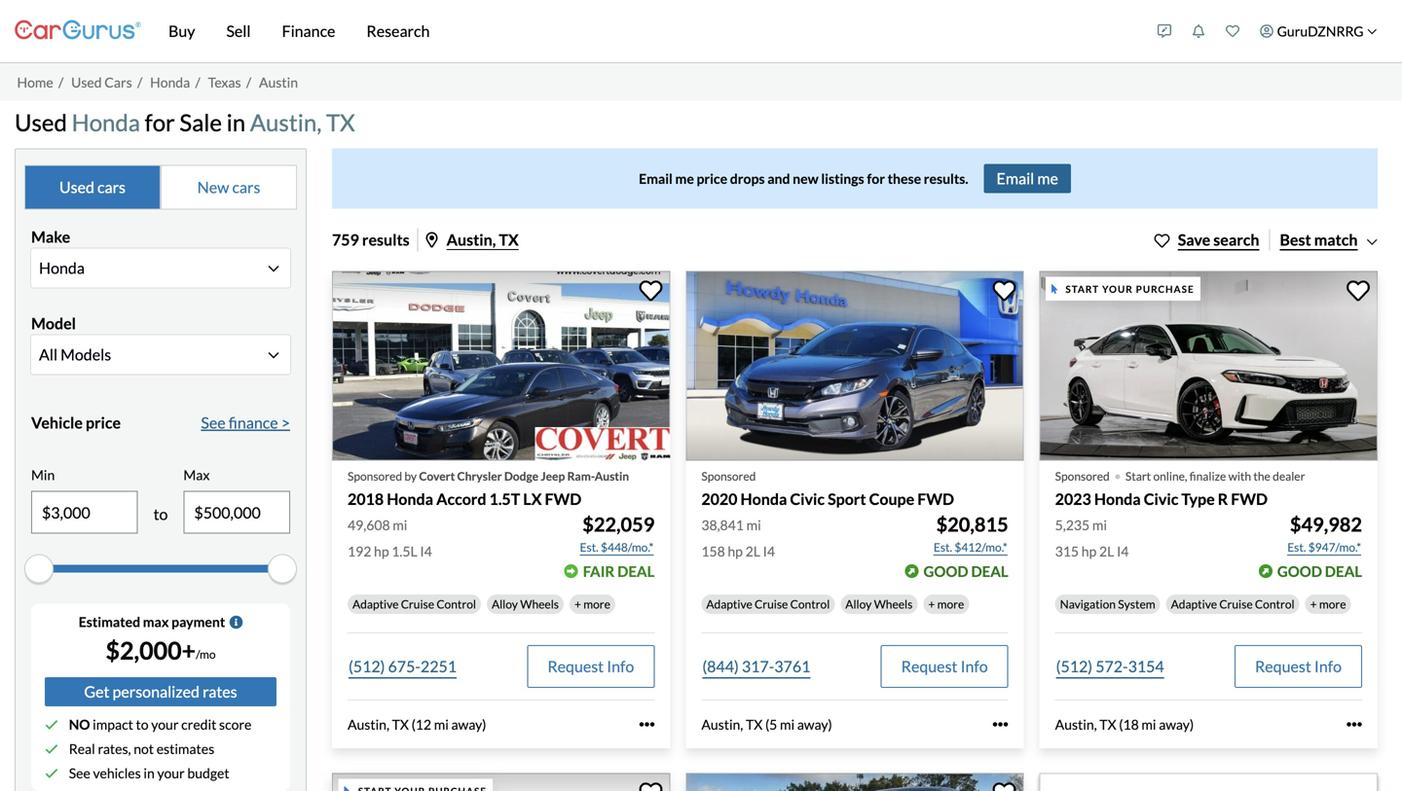 Task type: vqa. For each thing, say whether or not it's contained in the screenshot.
Request Info related to ·
yes



Task type: locate. For each thing, give the bounding box(es) containing it.
Max text field
[[184, 492, 289, 533]]

1 horizontal spatial (512)
[[1056, 657, 1093, 676]]

+ for ·
[[1310, 597, 1317, 611]]

start inside sponsored · start online, finalize with the dealer 2023 honda civic type r fwd
[[1126, 470, 1151, 484]]

2 horizontal spatial i4
[[1117, 543, 1129, 560]]

info circle image
[[229, 616, 243, 629]]

austin, tx button
[[426, 230, 519, 249]]

3 i4 from the left
[[1117, 543, 1129, 560]]

1 horizontal spatial request
[[901, 657, 958, 676]]

3 adaptive from the left
[[1171, 597, 1217, 611]]

0 vertical spatial austin
[[259, 74, 298, 90]]

mi up '1.5l' on the left bottom of the page
[[393, 517, 407, 533]]

accord
[[436, 490, 486, 509]]

see
[[201, 413, 226, 432], [69, 765, 90, 782]]

adaptive right system
[[1171, 597, 1217, 611]]

used cars button
[[24, 165, 161, 210]]

1 horizontal spatial austin
[[595, 470, 629, 484]]

good deal down est. $412/mo.* button
[[924, 563, 1008, 580]]

sponsored up 2023
[[1055, 470, 1110, 484]]

used
[[71, 74, 102, 90], [15, 109, 67, 136], [59, 178, 94, 196]]

1 sponsored from the left
[[348, 470, 402, 484]]

1 vertical spatial to
[[136, 717, 149, 733]]

alloy wheels for $22,059
[[492, 597, 559, 611]]

1 good from the left
[[924, 563, 968, 580]]

cruise for $20,815
[[755, 597, 788, 611]]

civic down the online, at bottom right
[[1144, 490, 1179, 509]]

/ left the "texas" link
[[195, 74, 200, 90]]

austin down covert chrysler dodge jeep ram-austin image
[[595, 470, 629, 484]]

check image
[[45, 743, 58, 756], [45, 767, 58, 781]]

0 horizontal spatial email
[[639, 170, 673, 187]]

0 horizontal spatial civic
[[790, 490, 825, 509]]

1 vertical spatial used
[[15, 109, 67, 136]]

i4 inside 49,608 mi 192 hp 1.5l i4
[[420, 543, 432, 560]]

3 request info from the left
[[1255, 657, 1342, 676]]

0 vertical spatial start
[[1066, 283, 1099, 295]]

2 horizontal spatial request info button
[[1235, 645, 1362, 688]]

sponsored inside sponsored · start online, finalize with the dealer 2023 honda civic type r fwd
[[1055, 470, 1110, 484]]

austin, left (18
[[1055, 717, 1097, 733]]

start right ·
[[1126, 470, 1151, 484]]

sponsored · start online, finalize with the dealer 2023 honda civic type r fwd
[[1055, 457, 1305, 509]]

i4 right '1.5l' on the left bottom of the page
[[420, 543, 432, 560]]

2 hp from the left
[[728, 543, 743, 560]]

more down est. $412/mo.* button
[[937, 597, 964, 611]]

1 + more from the left
[[574, 597, 610, 611]]

1 horizontal spatial in
[[226, 109, 245, 136]]

(12
[[412, 717, 431, 733]]

adaptive for $20,815
[[706, 597, 752, 611]]

adaptive cruise control down '1.5l' on the left bottom of the page
[[352, 597, 476, 611]]

1 horizontal spatial to
[[153, 505, 168, 524]]

for
[[145, 109, 175, 136], [867, 170, 885, 187]]

control for $20,815
[[790, 597, 830, 611]]

request info for ·
[[1255, 657, 1342, 676]]

2 horizontal spatial +
[[1310, 597, 1317, 611]]

3 sponsored from the left
[[1055, 470, 1110, 484]]

0 horizontal spatial +
[[574, 597, 581, 611]]

0 horizontal spatial adaptive
[[352, 597, 399, 611]]

covert
[[419, 470, 455, 484]]

1 adaptive cruise control from the left
[[352, 597, 476, 611]]

payment
[[172, 614, 225, 631]]

2 away) from the left
[[797, 717, 832, 733]]

cars for new cars
[[232, 178, 260, 196]]

min
[[31, 467, 55, 483]]

see finance > link
[[201, 411, 290, 435]]

to left max text box
[[153, 505, 168, 524]]

r
[[1218, 490, 1228, 509]]

honda right 2023
[[1094, 490, 1141, 509]]

3 + more from the left
[[1310, 597, 1346, 611]]

(512) inside "(512) 675-2251" button
[[349, 657, 385, 676]]

(512) inside (512) 572-3154 button
[[1056, 657, 1093, 676]]

est. up the fair
[[580, 540, 599, 554]]

hp for ·
[[1082, 543, 1097, 560]]

used for honda
[[15, 109, 67, 136]]

1 adaptive from the left
[[352, 597, 399, 611]]

tx down finance dropdown button in the left of the page
[[326, 109, 355, 136]]

1 check image from the top
[[45, 743, 58, 756]]

3 est. from the left
[[1287, 540, 1306, 554]]

used down "home"
[[15, 109, 67, 136]]

me inside button
[[1037, 169, 1058, 188]]

away) right (12
[[451, 717, 486, 733]]

more down the fair
[[584, 597, 610, 611]]

research button
[[351, 0, 445, 62]]

est. for covert chrysler dodge jeep ram-austin
[[580, 540, 599, 554]]

1 horizontal spatial more
[[937, 597, 964, 611]]

score
[[219, 717, 252, 733]]

2018
[[348, 490, 384, 509]]

0 horizontal spatial info
[[607, 657, 634, 676]]

1 horizontal spatial for
[[867, 170, 885, 187]]

0 horizontal spatial away)
[[451, 717, 486, 733]]

chrysler
[[457, 470, 502, 484]]

adaptive cruise control up the 317-
[[706, 597, 830, 611]]

price right vehicle
[[86, 413, 121, 432]]

tx left (12
[[392, 717, 409, 733]]

away) for ·
[[1159, 717, 1194, 733]]

mi inside the 38,841 mi 158 hp 2l i4
[[746, 517, 761, 533]]

3 away) from the left
[[1159, 717, 1194, 733]]

(512) left 675-
[[349, 657, 385, 676]]

fwd inside sponsored by covert chrysler dodge jeep ram-austin 2018 honda accord 1.5t lx fwd
[[545, 490, 582, 509]]

fwd inside sponsored · start online, finalize with the dealer 2023 honda civic type r fwd
[[1231, 490, 1268, 509]]

request info button for covert chrysler dodge jeep ram-austin
[[527, 645, 655, 688]]

control up 2251
[[437, 597, 476, 611]]

alloy wheels
[[492, 597, 559, 611], [845, 597, 913, 611]]

est. $448/mo.* button
[[579, 538, 655, 557]]

1 horizontal spatial price
[[697, 170, 727, 187]]

0 horizontal spatial more
[[584, 597, 610, 611]]

3 fwd from the left
[[1231, 490, 1268, 509]]

0 horizontal spatial control
[[437, 597, 476, 611]]

2 horizontal spatial deal
[[1325, 563, 1362, 580]]

ellipsis h image for $22,059
[[639, 717, 655, 733]]

menu bar
[[141, 0, 1148, 62]]

1 2l from the left
[[746, 543, 760, 560]]

38,841 mi 158 hp 2l i4
[[701, 517, 775, 560]]

1 horizontal spatial cars
[[232, 178, 260, 196]]

hp for 2020
[[728, 543, 743, 560]]

0 horizontal spatial request
[[548, 657, 604, 676]]

good
[[924, 563, 968, 580], [1277, 563, 1322, 580]]

to up real rates, not estimates
[[136, 717, 149, 733]]

+ down est. $412/mo.* button
[[928, 597, 935, 611]]

email left drops
[[639, 170, 673, 187]]

1 info from the left
[[607, 657, 634, 676]]

check image
[[45, 718, 58, 732]]

used cars link
[[71, 74, 132, 90]]

mi right (12
[[434, 717, 449, 733]]

your left purchase
[[1102, 283, 1133, 295]]

cars
[[97, 178, 126, 196], [232, 178, 260, 196]]

sponsored up 2020
[[701, 470, 756, 484]]

1 horizontal spatial civic
[[1144, 490, 1179, 509]]

for down home / used cars / honda / texas / austin
[[145, 109, 175, 136]]

0 horizontal spatial adaptive cruise control
[[352, 597, 476, 611]]

see for see finance >
[[201, 413, 226, 432]]

honda down by on the bottom of the page
[[387, 490, 433, 509]]

see down real
[[69, 765, 90, 782]]

hp inside 5,235 mi 315 hp 2l i4
[[1082, 543, 1097, 560]]

(844) 317-3761
[[702, 657, 811, 676]]

ellipsis h image
[[1347, 717, 1362, 733]]

away) right (5
[[797, 717, 832, 733]]

sponsored inside sponsored by covert chrysler dodge jeep ram-austin 2018 honda accord 1.5t lx fwd
[[348, 470, 402, 484]]

+ for covert chrysler dodge jeep ram-austin
[[574, 597, 581, 611]]

0 horizontal spatial + more
[[574, 597, 610, 611]]

impact
[[93, 717, 133, 733]]

2 horizontal spatial request info
[[1255, 657, 1342, 676]]

sponsored for ·
[[1055, 470, 1110, 484]]

hp inside the 38,841 mi 158 hp 2l i4
[[728, 543, 743, 560]]

1 deal from the left
[[617, 563, 655, 580]]

user icon image
[[1260, 24, 1274, 38]]

3 request from the left
[[1255, 657, 1311, 676]]

1 horizontal spatial info
[[961, 657, 988, 676]]

0 horizontal spatial me
[[675, 170, 694, 187]]

modern steel metallic 2020 honda civic sport coupe fwd coupe front-wheel drive continuously variable transmission image
[[686, 271, 1024, 461]]

1 horizontal spatial start
[[1126, 470, 1151, 484]]

adaptive down 192
[[352, 597, 399, 611]]

est. inside $22,059 est. $448/mo.*
[[580, 540, 599, 554]]

2 good from the left
[[1277, 563, 1322, 580]]

3 + from the left
[[1310, 597, 1317, 611]]

see left finance
[[201, 413, 226, 432]]

1 est. from the left
[[580, 540, 599, 554]]

add a car review image
[[1158, 24, 1172, 38]]

your for no impact to your credit score
[[151, 717, 179, 733]]

4 / from the left
[[246, 74, 251, 90]]

2 alloy from the left
[[845, 597, 872, 611]]

1 wheels from the left
[[520, 597, 559, 611]]

1 request info from the left
[[548, 657, 634, 676]]

2 check image from the top
[[45, 767, 58, 781]]

i4 right 158
[[763, 543, 775, 560]]

your up estimates
[[151, 717, 179, 733]]

finance button
[[266, 0, 351, 62]]

more for covert chrysler dodge jeep ram-austin
[[584, 597, 610, 611]]

2 cars from the left
[[232, 178, 260, 196]]

1 civic from the left
[[790, 490, 825, 509]]

new
[[793, 170, 819, 187]]

adaptive cruise control for $20,815
[[706, 597, 830, 611]]

hp
[[374, 543, 389, 560], [728, 543, 743, 560], [1082, 543, 1097, 560]]

3 info from the left
[[1314, 657, 1342, 676]]

fwd down jeep
[[545, 490, 582, 509]]

rates,
[[98, 741, 131, 758]]

honda link
[[150, 74, 190, 90]]

0 horizontal spatial sponsored
[[348, 470, 402, 484]]

your down estimates
[[157, 765, 185, 782]]

2 adaptive from the left
[[706, 597, 752, 611]]

2 civic from the left
[[1144, 490, 1179, 509]]

saved cars image
[[1226, 24, 1240, 38]]

est. down $49,982
[[1287, 540, 1306, 554]]

0 horizontal spatial request info button
[[527, 645, 655, 688]]

1 horizontal spatial control
[[790, 597, 830, 611]]

control up 3761 in the right bottom of the page
[[790, 597, 830, 611]]

/ right home link
[[58, 74, 63, 90]]

adaptive down 158
[[706, 597, 752, 611]]

1 ellipsis h image from the left
[[639, 717, 655, 733]]

email me price drops and new listings for these results.
[[639, 170, 968, 187]]

civic inside sponsored · start online, finalize with the dealer 2023 honda civic type r fwd
[[1144, 490, 1179, 509]]

+ down 'est. $448/mo.*' button
[[574, 597, 581, 611]]

/ right cars
[[137, 74, 142, 90]]

control for $22,059
[[437, 597, 476, 611]]

request info
[[548, 657, 634, 676], [901, 657, 988, 676], [1255, 657, 1342, 676]]

2 + more from the left
[[928, 597, 964, 611]]

see for see vehicles in your budget
[[69, 765, 90, 782]]

+ more for ·
[[1310, 597, 1346, 611]]

navigation
[[1060, 597, 1116, 611]]

tx left (5
[[746, 717, 763, 733]]

0 horizontal spatial (512)
[[349, 657, 385, 676]]

1 request from the left
[[548, 657, 604, 676]]

1 (512) from the left
[[349, 657, 385, 676]]

search
[[1214, 230, 1260, 249]]

2 horizontal spatial sponsored
[[1055, 470, 1110, 484]]

2 (512) from the left
[[1056, 657, 1093, 676]]

est. inside $49,982 est. $947/mo.*
[[1287, 540, 1306, 554]]

in right sale on the left of page
[[226, 109, 245, 136]]

home link
[[17, 74, 53, 90]]

2 + from the left
[[928, 597, 935, 611]]

+
[[574, 597, 581, 611], [928, 597, 935, 611], [1310, 597, 1317, 611]]

1 horizontal spatial request info button
[[881, 645, 1008, 688]]

+ down est. $947/mo.* 'button'
[[1310, 597, 1317, 611]]

1 vertical spatial in
[[144, 765, 155, 782]]

hp for by
[[374, 543, 389, 560]]

budget
[[187, 765, 229, 782]]

hp right 192
[[374, 543, 389, 560]]

317-
[[742, 657, 774, 676]]

1 away) from the left
[[451, 717, 486, 733]]

drops
[[730, 170, 765, 187]]

fwd inside sponsored 2020 honda civic sport coupe fwd
[[917, 490, 954, 509]]

1 + from the left
[[574, 597, 581, 611]]

2 fwd from the left
[[917, 490, 954, 509]]

buy
[[168, 21, 195, 40]]

tx for 2020
[[746, 717, 763, 733]]

fwd down with
[[1231, 490, 1268, 509]]

+ more down est. $412/mo.* button
[[928, 597, 964, 611]]

est. for ·
[[1287, 540, 1306, 554]]

3 deal from the left
[[1325, 563, 1362, 580]]

sponsored up the 2018
[[348, 470, 402, 484]]

2 vertical spatial used
[[59, 178, 94, 196]]

/
[[58, 74, 63, 90], [137, 74, 142, 90], [195, 74, 200, 90], [246, 74, 251, 90]]

1 request info button from the left
[[527, 645, 655, 688]]

2 cruise from the left
[[755, 597, 788, 611]]

good deal for ·
[[1277, 563, 1362, 580]]

est. down $20,815
[[934, 540, 952, 554]]

honda
[[150, 74, 190, 90], [72, 109, 140, 136], [387, 490, 433, 509], [741, 490, 787, 509], [1094, 490, 1141, 509]]

civic left sport at the right
[[790, 490, 825, 509]]

request info for covert chrysler dodge jeep ram-austin
[[548, 657, 634, 676]]

away) right (18
[[1159, 717, 1194, 733]]

0 horizontal spatial i4
[[420, 543, 432, 560]]

research
[[367, 21, 430, 40]]

in down not
[[144, 765, 155, 782]]

1 horizontal spatial fwd
[[917, 490, 954, 509]]

49,608 mi 192 hp 1.5l i4
[[348, 517, 432, 560]]

2l inside 5,235 mi 315 hp 2l i4
[[1099, 543, 1114, 560]]

email inside button
[[997, 169, 1034, 188]]

mi right (5
[[780, 717, 795, 733]]

1 horizontal spatial 2l
[[1099, 543, 1114, 560]]

civic inside sponsored 2020 honda civic sport coupe fwd
[[790, 490, 825, 509]]

2 horizontal spatial info
[[1314, 657, 1342, 676]]

2 horizontal spatial request
[[1255, 657, 1311, 676]]

+ more down the fair
[[574, 597, 610, 611]]

good deal down est. $947/mo.* 'button'
[[1277, 563, 1362, 580]]

mi right 5,235
[[1092, 517, 1107, 533]]

for left these
[[867, 170, 885, 187]]

2 i4 from the left
[[763, 543, 775, 560]]

0 vertical spatial see
[[201, 413, 226, 432]]

adaptive for $22,059
[[352, 597, 399, 611]]

ellipsis h image for $20,815
[[993, 717, 1008, 733]]

1 fwd from the left
[[545, 490, 582, 509]]

0 horizontal spatial alloy wheels
[[492, 597, 559, 611]]

vehicle photo unavailable image
[[332, 774, 670, 792]]

0 vertical spatial used
[[71, 74, 102, 90]]

good down est. $412/mo.* button
[[924, 563, 968, 580]]

2 sponsored from the left
[[701, 470, 756, 484]]

tx
[[326, 109, 355, 136], [499, 230, 519, 249], [392, 717, 409, 733], [746, 717, 763, 733], [1100, 717, 1116, 733]]

1 hp from the left
[[374, 543, 389, 560]]

1 alloy wheels from the left
[[492, 597, 559, 611]]

1 horizontal spatial alloy wheels
[[845, 597, 913, 611]]

hp inside 49,608 mi 192 hp 1.5l i4
[[374, 543, 389, 560]]

deal for covert chrysler dodge jeep ram-austin
[[617, 563, 655, 580]]

0 vertical spatial check image
[[45, 743, 58, 756]]

>
[[281, 413, 290, 432]]

0 horizontal spatial ellipsis h image
[[639, 717, 655, 733]]

alloy wheels for $20,815
[[845, 597, 913, 611]]

gurudznrrg menu
[[1148, 4, 1388, 58]]

2l right 158
[[746, 543, 760, 560]]

deal down $947/mo.*
[[1325, 563, 1362, 580]]

estimated max payment
[[79, 614, 225, 631]]

1 good deal from the left
[[924, 563, 1008, 580]]

1 horizontal spatial sponsored
[[701, 470, 756, 484]]

est. $947/mo.* button
[[1287, 538, 1362, 557]]

0 horizontal spatial fwd
[[545, 490, 582, 509]]

2l right 315
[[1099, 543, 1114, 560]]

i4 for ·
[[1117, 543, 1129, 560]]

fwd right the coupe at the right
[[917, 490, 954, 509]]

save
[[1178, 230, 1211, 249]]

me
[[1037, 169, 1058, 188], [675, 170, 694, 187]]

2 alloy wheels from the left
[[845, 597, 913, 611]]

honda inside sponsored · start online, finalize with the dealer 2023 honda civic type r fwd
[[1094, 490, 1141, 509]]

5,235 mi 315 hp 2l i4
[[1055, 517, 1129, 560]]

more down $947/mo.*
[[1319, 597, 1346, 611]]

email right results.
[[997, 169, 1034, 188]]

1 cruise from the left
[[401, 597, 434, 611]]

0 horizontal spatial for
[[145, 109, 175, 136]]

(512)
[[349, 657, 385, 676], [1056, 657, 1093, 676]]

gurudznrrg menu item
[[1250, 4, 1388, 58]]

0 horizontal spatial deal
[[617, 563, 655, 580]]

used inside button
[[59, 178, 94, 196]]

austin, left (12
[[348, 717, 389, 733]]

1 horizontal spatial est.
[[934, 540, 952, 554]]

3 request info button from the left
[[1235, 645, 1362, 688]]

1 horizontal spatial alloy
[[845, 597, 872, 611]]

1 horizontal spatial good deal
[[1277, 563, 1362, 580]]

$448/mo.*
[[601, 540, 654, 554]]

1 horizontal spatial i4
[[763, 543, 775, 560]]

mi right 38,841 in the right of the page
[[746, 517, 761, 533]]

2 2l from the left
[[1099, 543, 1114, 560]]

0 horizontal spatial to
[[136, 717, 149, 733]]

tx left (18
[[1100, 717, 1116, 733]]

0 horizontal spatial good deal
[[924, 563, 1008, 580]]

2l for 2020
[[746, 543, 760, 560]]

not
[[134, 741, 154, 758]]

hp right 158
[[728, 543, 743, 560]]

Min text field
[[32, 492, 137, 533]]

1 vertical spatial price
[[86, 413, 121, 432]]

away) for by
[[451, 717, 486, 733]]

1 horizontal spatial adaptive cruise control
[[706, 597, 830, 611]]

2 horizontal spatial cruise
[[1219, 597, 1253, 611]]

1 control from the left
[[437, 597, 476, 611]]

2 good deal from the left
[[1277, 563, 1362, 580]]

1 horizontal spatial email
[[997, 169, 1034, 188]]

1 vertical spatial your
[[151, 717, 179, 733]]

info for covert chrysler dodge jeep ram-austin
[[607, 657, 634, 676]]

/ right the texas
[[246, 74, 251, 90]]

1 vertical spatial austin
[[595, 470, 629, 484]]

no impact to your credit score
[[69, 717, 252, 733]]

deal down $448/mo.* on the left bottom
[[617, 563, 655, 580]]

your for see vehicles in your budget
[[157, 765, 185, 782]]

texas
[[208, 74, 241, 90]]

2 horizontal spatial more
[[1319, 597, 1346, 611]]

1 horizontal spatial good
[[1277, 563, 1322, 580]]

2 horizontal spatial + more
[[1310, 597, 1346, 611]]

see finance >
[[201, 413, 290, 432]]

start right mouse pointer image
[[1066, 283, 1099, 295]]

0 vertical spatial your
[[1102, 283, 1133, 295]]

purchase
[[1136, 283, 1194, 295]]

austin, right sale on the left of page
[[250, 109, 322, 136]]

more
[[584, 597, 610, 611], [937, 597, 964, 611], [1319, 597, 1346, 611]]

2 ellipsis h image from the left
[[993, 717, 1008, 733]]

deal down $412/mo.*
[[971, 563, 1008, 580]]

mouse pointer image
[[1052, 284, 1058, 294]]

used left cars
[[71, 74, 102, 90]]

+ more
[[574, 597, 610, 611], [928, 597, 964, 611], [1310, 597, 1346, 611]]

menu bar containing buy
[[141, 0, 1148, 62]]

1 alloy from the left
[[492, 597, 518, 611]]

0 horizontal spatial hp
[[374, 543, 389, 560]]

sport
[[828, 490, 866, 509]]

home
[[17, 74, 53, 90]]

1 horizontal spatial away)
[[797, 717, 832, 733]]

start
[[1066, 283, 1099, 295], [1126, 470, 1151, 484]]

1 horizontal spatial + more
[[928, 597, 964, 611]]

1 horizontal spatial see
[[201, 413, 226, 432]]

2 info from the left
[[961, 657, 988, 676]]

3 hp from the left
[[1082, 543, 1097, 560]]

2 wheels from the left
[[874, 597, 913, 611]]

2 horizontal spatial adaptive
[[1171, 597, 1217, 611]]

(512) left 572- at the right bottom of the page
[[1056, 657, 1093, 676]]

info
[[607, 657, 634, 676], [961, 657, 988, 676], [1314, 657, 1342, 676]]

2 horizontal spatial fwd
[[1231, 490, 1268, 509]]

1 horizontal spatial request info
[[901, 657, 988, 676]]

honda right 2020
[[741, 490, 787, 509]]

used up make
[[59, 178, 94, 196]]

good deal for 2020
[[924, 563, 1008, 580]]

3 more from the left
[[1319, 597, 1346, 611]]

finalize
[[1190, 470, 1226, 484]]

+ more down est. $947/mo.* 'button'
[[1310, 597, 1346, 611]]

austin, left (5
[[701, 717, 743, 733]]

2l inside the 38,841 mi 158 hp 2l i4
[[746, 543, 760, 560]]

1 horizontal spatial ellipsis h image
[[993, 717, 1008, 733]]

1 horizontal spatial hp
[[728, 543, 743, 560]]

1 more from the left
[[584, 597, 610, 611]]

control down est. $947/mo.* 'button'
[[1255, 597, 1295, 611]]

hp right 315
[[1082, 543, 1097, 560]]

sponsored 2020 honda civic sport coupe fwd
[[701, 470, 954, 509]]

1 i4 from the left
[[420, 543, 432, 560]]

0 horizontal spatial alloy
[[492, 597, 518, 611]]

model
[[31, 314, 76, 333]]

good for 2020
[[924, 563, 968, 580]]

0 horizontal spatial cruise
[[401, 597, 434, 611]]

0 horizontal spatial cars
[[97, 178, 126, 196]]

1 vertical spatial start
[[1126, 470, 1151, 484]]

adaptive cruise control right system
[[1171, 597, 1295, 611]]

2 horizontal spatial away)
[[1159, 717, 1194, 733]]

2 horizontal spatial hp
[[1082, 543, 1097, 560]]

away)
[[451, 717, 486, 733], [797, 717, 832, 733], [1159, 717, 1194, 733]]

gurudznrrg
[[1277, 23, 1364, 39]]

0 horizontal spatial 2l
[[746, 543, 760, 560]]

austin right the texas
[[259, 74, 298, 90]]

ellipsis h image
[[639, 717, 655, 733], [993, 717, 1008, 733]]

1 horizontal spatial me
[[1037, 169, 1058, 188]]

2 adaptive cruise control from the left
[[706, 597, 830, 611]]

0 horizontal spatial wheels
[[520, 597, 559, 611]]

i4 inside 5,235 mi 315 hp 2l i4
[[1117, 543, 1129, 560]]

1 cars from the left
[[97, 178, 126, 196]]

3154
[[1128, 657, 1164, 676]]

0 vertical spatial in
[[226, 109, 245, 136]]

2 est. from the left
[[934, 540, 952, 554]]

austin, for by
[[348, 717, 389, 733]]

1 horizontal spatial deal
[[971, 563, 1008, 580]]

1 / from the left
[[58, 74, 63, 90]]

tx for by
[[392, 717, 409, 733]]

0 horizontal spatial price
[[86, 413, 121, 432]]

good down est. $947/mo.* 'button'
[[1277, 563, 1322, 580]]

i4 up system
[[1117, 543, 1129, 560]]

cruise
[[401, 597, 434, 611], [755, 597, 788, 611], [1219, 597, 1253, 611]]

used cars
[[59, 178, 126, 196]]

adaptive cruise control
[[352, 597, 476, 611], [706, 597, 830, 611], [1171, 597, 1295, 611]]

1 horizontal spatial wheels
[[874, 597, 913, 611]]

1 horizontal spatial adaptive
[[706, 597, 752, 611]]

2 horizontal spatial control
[[1255, 597, 1295, 611]]

these
[[888, 170, 921, 187]]

0 horizontal spatial austin
[[259, 74, 298, 90]]

price left drops
[[697, 170, 727, 187]]

1 horizontal spatial cruise
[[755, 597, 788, 611]]

2 control from the left
[[790, 597, 830, 611]]

sponsored inside sponsored 2020 honda civic sport coupe fwd
[[701, 470, 756, 484]]

i4 inside the 38,841 mi 158 hp 2l i4
[[763, 543, 775, 560]]

$49,982 est. $947/mo.*
[[1287, 513, 1362, 554]]

sell button
[[211, 0, 266, 62]]



Task type: describe. For each thing, give the bounding box(es) containing it.
wheels for $20,815
[[874, 597, 913, 611]]

austin inside sponsored by covert chrysler dodge jeep ram-austin 2018 honda accord 1.5t lx fwd
[[595, 470, 629, 484]]

2l for ·
[[1099, 543, 1114, 560]]

192
[[348, 543, 371, 560]]

austin, tx (18 mi away)
[[1055, 717, 1194, 733]]

sponsored for 2020
[[701, 470, 756, 484]]

(512) 675-2251 button
[[348, 645, 458, 688]]

0 vertical spatial price
[[697, 170, 727, 187]]

(512) 572-3154
[[1056, 657, 1164, 676]]

honda down used cars link
[[72, 109, 140, 136]]

coupe
[[869, 490, 914, 509]]

ram-
[[567, 470, 595, 484]]

results.
[[924, 170, 968, 187]]

austin, tx (5 mi away)
[[701, 717, 832, 733]]

675-
[[388, 657, 421, 676]]

honda up used honda for sale in austin, tx
[[150, 74, 190, 90]]

away) for 2020
[[797, 717, 832, 733]]

used for cars
[[59, 178, 94, 196]]

$412/mo.*
[[955, 540, 1008, 554]]

tx right map marker alt image
[[499, 230, 519, 249]]

email for email me price drops and new listings for these results.
[[639, 170, 673, 187]]

with
[[1229, 470, 1251, 484]]

me for email me
[[1037, 169, 1058, 188]]

2 more from the left
[[937, 597, 964, 611]]

get
[[84, 683, 110, 702]]

cars for used cars
[[97, 178, 126, 196]]

3 cruise from the left
[[1219, 597, 1253, 611]]

austin, for ·
[[1055, 717, 1097, 733]]

(512) 572-3154 button
[[1055, 645, 1165, 688]]

map marker alt image
[[426, 232, 438, 248]]

vehicle price
[[31, 413, 121, 432]]

alloy for $20,815
[[845, 597, 872, 611]]

covert chrysler dodge jeep ram-austin image
[[535, 427, 670, 461]]

rates
[[203, 683, 237, 702]]

home / used cars / honda / texas / austin
[[17, 74, 298, 90]]

(512) for ·
[[1056, 657, 1093, 676]]

3 adaptive cruise control from the left
[[1171, 597, 1295, 611]]

3 control from the left
[[1255, 597, 1295, 611]]

chevron down image
[[1367, 26, 1377, 36]]

158
[[701, 543, 725, 560]]

i4 for 2020
[[763, 543, 775, 560]]

check image for see vehicles in your budget
[[45, 767, 58, 781]]

request for ·
[[1255, 657, 1311, 676]]

3761
[[774, 657, 811, 676]]

get personalized rates button
[[45, 678, 277, 707]]

real
[[69, 741, 95, 758]]

fwd for covert chrysler dodge jeep ram-austin
[[545, 490, 582, 509]]

2 deal from the left
[[971, 563, 1008, 580]]

mouse pointer image
[[344, 787, 350, 792]]

$2,000+ /mo
[[106, 636, 216, 666]]

(844) 317-3761 button
[[701, 645, 811, 688]]

estimated
[[79, 614, 140, 631]]

2 request from the left
[[901, 657, 958, 676]]

mi right (18
[[1142, 717, 1156, 733]]

fwd for ·
[[1231, 490, 1268, 509]]

fair deal
[[583, 563, 655, 580]]

by
[[404, 470, 417, 484]]

more for ·
[[1319, 597, 1346, 611]]

mi inside 49,608 mi 192 hp 1.5l i4
[[393, 517, 407, 533]]

5,235
[[1055, 517, 1090, 533]]

vehicle
[[31, 413, 83, 432]]

max
[[183, 467, 210, 483]]

wheels for $22,059
[[520, 597, 559, 611]]

$20,815
[[936, 513, 1008, 536]]

open notifications image
[[1192, 24, 1206, 38]]

email me
[[997, 169, 1058, 188]]

info for ·
[[1314, 657, 1342, 676]]

$947/mo.*
[[1308, 540, 1361, 554]]

finance
[[229, 413, 278, 432]]

sponsored for by
[[348, 470, 402, 484]]

315
[[1055, 543, 1079, 560]]

i4 for by
[[420, 543, 432, 560]]

2 request info button from the left
[[881, 645, 1008, 688]]

email for email me
[[997, 169, 1034, 188]]

cruise for $22,059
[[401, 597, 434, 611]]

2 / from the left
[[137, 74, 142, 90]]

cargurus logo homepage link image
[[15, 3, 141, 59]]

0 horizontal spatial in
[[144, 765, 155, 782]]

lx
[[523, 490, 542, 509]]

honda inside sponsored 2020 honda civic sport coupe fwd
[[741, 490, 787, 509]]

gray 2017 honda accord v6 ex-l fwd sedan front-wheel drive 6-speed automatic image
[[686, 774, 1024, 792]]

759 results
[[332, 230, 410, 249]]

the
[[1254, 470, 1271, 484]]

est. $412/mo.* button
[[933, 538, 1008, 557]]

make
[[31, 227, 70, 246]]

38,841
[[701, 517, 744, 533]]

cargurus logo homepage link link
[[15, 3, 141, 59]]

dealer
[[1273, 470, 1305, 484]]

white 2023 honda civic type r fwd hatchback front-wheel drive 6-speed manual image
[[1040, 271, 1378, 461]]

navigation system
[[1060, 597, 1155, 611]]

see vehicles in your budget
[[69, 765, 229, 782]]

(18
[[1119, 717, 1139, 733]]

3 / from the left
[[195, 74, 200, 90]]

(512) 675-2251
[[349, 657, 457, 676]]

mi inside 5,235 mi 315 hp 2l i4
[[1092, 517, 1107, 533]]

request info button for ·
[[1235, 645, 1362, 688]]

est. inside the $20,815 est. $412/mo.*
[[934, 540, 952, 554]]

$22,059
[[583, 513, 655, 536]]

gurudznrrg button
[[1250, 4, 1388, 58]]

get personalized rates
[[84, 683, 237, 702]]

vehicles
[[93, 765, 141, 782]]

results
[[362, 230, 410, 249]]

new cars
[[197, 178, 260, 196]]

austin, tx
[[447, 230, 519, 249]]

adaptive cruise control for $22,059
[[352, 597, 476, 611]]

good for ·
[[1277, 563, 1322, 580]]

1.5t
[[489, 490, 520, 509]]

austin, tx (12 mi away)
[[348, 717, 486, 733]]

1.5l
[[392, 543, 417, 560]]

(512) for by
[[349, 657, 385, 676]]

austin, for 2020
[[701, 717, 743, 733]]

honda inside sponsored by covert chrysler dodge jeep ram-austin 2018 honda accord 1.5t lx fwd
[[387, 490, 433, 509]]

2023
[[1055, 490, 1091, 509]]

credit
[[181, 717, 216, 733]]

texas link
[[208, 74, 241, 90]]

cars
[[104, 74, 132, 90]]

$2,000+
[[106, 636, 196, 666]]

1 vertical spatial for
[[867, 170, 885, 187]]

(5
[[765, 717, 777, 733]]

49,608
[[348, 517, 390, 533]]

alloy for $22,059
[[492, 597, 518, 611]]

0 vertical spatial for
[[145, 109, 175, 136]]

used honda for sale in austin, tx
[[15, 109, 355, 136]]

save search
[[1178, 230, 1260, 249]]

$49,982
[[1290, 513, 1362, 536]]

2 request info from the left
[[901, 657, 988, 676]]

+ more for covert chrysler dodge jeep ram-austin
[[574, 597, 610, 611]]

austin, right map marker alt image
[[447, 230, 496, 249]]

listings
[[821, 170, 864, 187]]

me for email me price drops and new listings for these results.
[[675, 170, 694, 187]]

sale
[[180, 109, 222, 136]]

request for covert chrysler dodge jeep ram-austin
[[548, 657, 604, 676]]

black 2018 honda accord 1.5t lx fwd sedan front-wheel drive continuously variable transmission image
[[332, 271, 670, 461]]

sponsored by covert chrysler dodge jeep ram-austin 2018 honda accord 1.5t lx fwd
[[348, 470, 629, 509]]

deal for ·
[[1325, 563, 1362, 580]]

buy button
[[153, 0, 211, 62]]

type
[[1182, 490, 1215, 509]]

2251
[[421, 657, 457, 676]]

$22,059 est. $448/mo.*
[[580, 513, 655, 554]]

/mo
[[196, 648, 216, 662]]

check image for real rates, not estimates
[[45, 743, 58, 756]]

$20,815 est. $412/mo.*
[[934, 513, 1008, 554]]

tx for ·
[[1100, 717, 1116, 733]]



